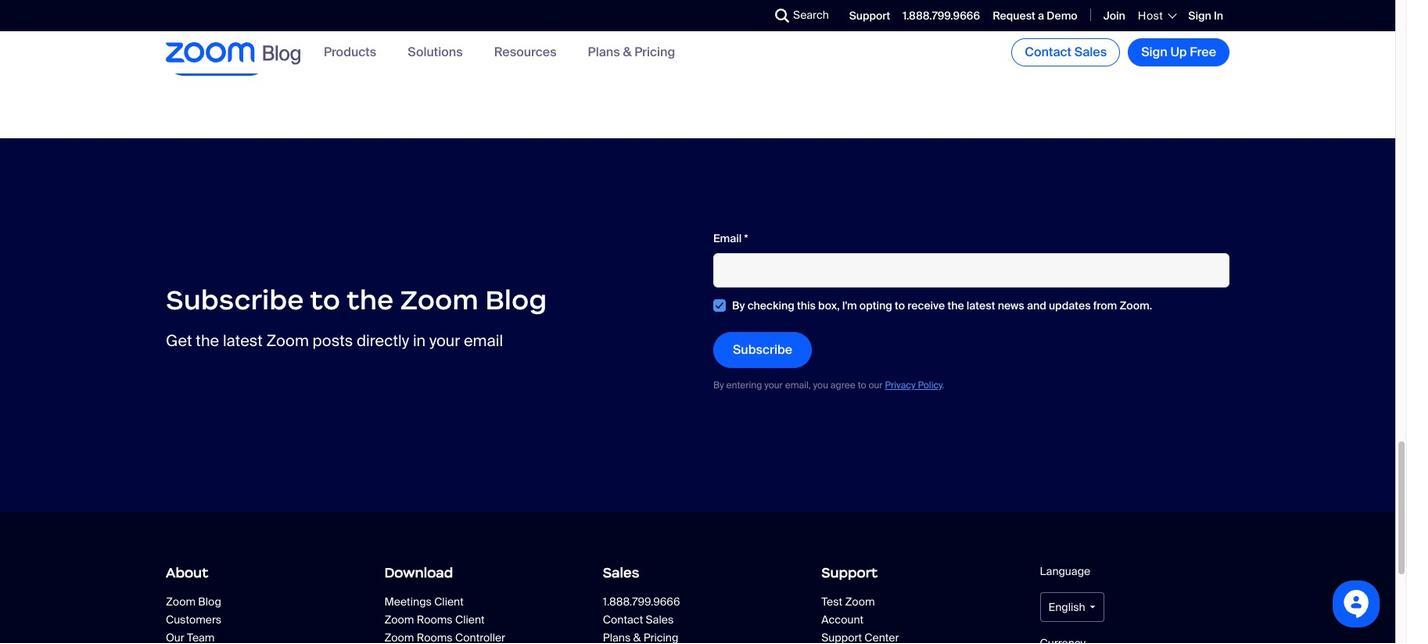 Task type: describe. For each thing, give the bounding box(es) containing it.
by entering your email, you agree to our privacy policy .
[[714, 379, 945, 392]]

sign in
[[1189, 8, 1224, 23]]

entering
[[727, 379, 762, 392]]

i'm
[[843, 299, 857, 313]]

1.888.799.9666 contact sales
[[603, 596, 680, 628]]

our
[[869, 379, 883, 392]]

*
[[745, 232, 749, 246]]

english
[[1049, 601, 1086, 615]]

host
[[1138, 9, 1164, 23]]

drop down icon image
[[1090, 607, 1096, 610]]

customers link
[[166, 614, 315, 628]]

0 vertical spatial 1.888.799.9666 link
[[903, 8, 981, 23]]

zoom left posts
[[266, 331, 309, 351]]

1 horizontal spatial latest
[[967, 299, 996, 313]]

subscribe for subscribe
[[733, 342, 793, 358]]

sales inside 1.888.799.9666 contact sales
[[646, 614, 674, 628]]

meetings client zoom rooms client
[[385, 596, 485, 628]]

updates
[[1049, 299, 1091, 313]]

account
[[822, 614, 864, 628]]

join
[[1104, 8, 1126, 23]]

0 horizontal spatial your
[[429, 331, 460, 351]]

email *
[[714, 232, 749, 246]]

email,
[[785, 379, 811, 392]]

this
[[797, 299, 816, 313]]

none text field inside subscribe to the zoom blog main content
[[714, 254, 1230, 288]]

logo blog.svg image
[[263, 41, 300, 67]]

test zoom link
[[822, 596, 1011, 610]]

in
[[413, 331, 426, 351]]

directly
[[357, 331, 409, 351]]

1 vertical spatial contact sales link
[[603, 614, 752, 628]]

free
[[1190, 44, 1217, 60]]

agree
[[831, 379, 856, 392]]

0 vertical spatial client
[[434, 596, 464, 610]]

sign in link
[[1189, 8, 1224, 23]]

by for by checking this box, i'm opting to receive the latest news and updates from zoom.
[[732, 299, 745, 313]]

&
[[623, 44, 632, 61]]

opting
[[860, 299, 893, 313]]

meetings client link
[[385, 596, 574, 610]]

zoom blog customers
[[166, 596, 222, 628]]

posts
[[313, 331, 353, 351]]

privacy policy link
[[885, 379, 942, 392]]

zoom.
[[1120, 299, 1153, 313]]

1.888.799.9666 for 1.888.799.9666
[[903, 8, 981, 23]]

a
[[1038, 8, 1045, 23]]

you
[[813, 379, 829, 392]]

resources
[[494, 44, 557, 61]]

0 horizontal spatial latest
[[223, 331, 263, 351]]

0 vertical spatial support link
[[850, 8, 891, 23]]

load
[[185, 50, 215, 66]]

privacy
[[885, 379, 916, 392]]

1 horizontal spatial the
[[347, 283, 394, 318]]

by for by entering your email, you agree to our privacy policy .
[[714, 379, 724, 392]]

request a demo link
[[993, 8, 1078, 23]]

up
[[1171, 44, 1187, 60]]

join link
[[1104, 8, 1126, 23]]

plans
[[588, 44, 620, 61]]

contact inside 1.888.799.9666 contact sales
[[603, 614, 643, 628]]

products
[[324, 44, 377, 61]]

about
[[166, 565, 208, 582]]

receive
[[908, 299, 945, 313]]

sign up free
[[1142, 44, 1217, 60]]

news
[[998, 299, 1025, 313]]

meetings
[[385, 596, 432, 610]]

1.888.799.9666 for 1.888.799.9666 contact sales
[[603, 596, 680, 610]]

by checking this box, i'm opting to receive the latest news and updates from zoom.
[[732, 299, 1153, 313]]

load more button
[[166, 40, 267, 76]]

sign for sign up free
[[1142, 44, 1168, 60]]

get
[[166, 331, 192, 351]]

sales link
[[603, 560, 793, 588]]

.
[[942, 379, 945, 392]]

contact sales
[[1025, 44, 1107, 60]]

zoom inside "meetings client zoom rooms client"
[[385, 614, 414, 628]]



Task type: vqa. For each thing, say whether or not it's contained in the screenshot.
bottom Client
yes



Task type: locate. For each thing, give the bounding box(es) containing it.
2 horizontal spatial sales
[[1075, 44, 1107, 60]]

email
[[464, 331, 503, 351]]

search image
[[775, 9, 790, 23], [775, 9, 790, 23]]

zoom blog link
[[166, 596, 356, 610]]

email
[[714, 232, 742, 246]]

zoom up customers at the left bottom
[[166, 596, 196, 610]]

1.888.799.9666 link
[[903, 8, 981, 23], [603, 596, 793, 610]]

0 vertical spatial sales
[[1075, 44, 1107, 60]]

1 vertical spatial by
[[714, 379, 724, 392]]

account link
[[822, 614, 970, 628]]

subscribe to the zoom blog main content
[[0, 0, 1396, 513]]

by left entering
[[714, 379, 724, 392]]

contact sales link down sales link
[[603, 614, 752, 628]]

client
[[434, 596, 464, 610], [455, 614, 485, 628]]

subscribe up entering
[[733, 342, 793, 358]]

policy
[[918, 379, 942, 392]]

more
[[218, 50, 248, 66]]

2 horizontal spatial to
[[895, 299, 905, 313]]

1 horizontal spatial your
[[765, 379, 783, 392]]

zoom up the account
[[845, 596, 875, 610]]

blog inside main content
[[485, 283, 547, 318]]

zoom rooms client link
[[385, 614, 533, 628]]

customers
[[166, 614, 222, 628]]

sign left the "up"
[[1142, 44, 1168, 60]]

sales down join link
[[1075, 44, 1107, 60]]

None text field
[[714, 254, 1230, 288]]

1 horizontal spatial contact sales link
[[1012, 38, 1121, 67]]

subscribe to the zoom blog
[[166, 283, 547, 318]]

support right "search"
[[850, 8, 891, 23]]

to
[[310, 283, 341, 318], [895, 299, 905, 313], [858, 379, 867, 392]]

language
[[1040, 565, 1091, 579]]

client down "meetings client" link
[[455, 614, 485, 628]]

zoom up in
[[400, 283, 479, 318]]

0 horizontal spatial sign
[[1142, 44, 1168, 60]]

0 vertical spatial your
[[429, 331, 460, 351]]

by right by checking this box, i'm opting to receive the latest news and updates from zoom. checkbox
[[732, 299, 745, 313]]

download link
[[385, 560, 574, 588]]

demo
[[1047, 8, 1078, 23]]

solutions button
[[408, 44, 463, 61]]

1 vertical spatial contact
[[603, 614, 643, 628]]

None search field
[[718, 3, 779, 28]]

sales down sales link
[[646, 614, 674, 628]]

1.888.799.9666 link down sales link
[[603, 596, 793, 610]]

0 vertical spatial by
[[732, 299, 745, 313]]

sign for sign in
[[1189, 8, 1212, 23]]

0 horizontal spatial 1.888.799.9666
[[603, 596, 680, 610]]

1 horizontal spatial 1.888.799.9666 link
[[903, 8, 981, 23]]

download
[[385, 565, 453, 582]]

0 vertical spatial 1.888.799.9666
[[903, 8, 981, 23]]

zoom down meetings
[[385, 614, 414, 628]]

1 vertical spatial your
[[765, 379, 783, 392]]

zoom inside zoom blog customers
[[166, 596, 196, 610]]

your right in
[[429, 331, 460, 351]]

to right opting
[[895, 299, 905, 313]]

support for bottommost support link
[[822, 565, 878, 582]]

1 vertical spatial subscribe
[[733, 342, 793, 358]]

1 vertical spatial 1.888.799.9666
[[603, 596, 680, 610]]

subscribe for subscribe to the zoom blog
[[166, 283, 304, 318]]

support link up test zoom link
[[822, 560, 1011, 588]]

1 horizontal spatial sales
[[646, 614, 674, 628]]

1 vertical spatial latest
[[223, 331, 263, 351]]

support link right "search"
[[850, 8, 891, 23]]

1.888.799.9666 down sales link
[[603, 596, 680, 610]]

to left our
[[858, 379, 867, 392]]

client up "zoom rooms client" "link"
[[434, 596, 464, 610]]

test
[[822, 596, 843, 610]]

blog
[[485, 283, 547, 318], [198, 596, 221, 610]]

1 horizontal spatial 1.888.799.9666
[[903, 8, 981, 23]]

1 vertical spatial sign
[[1142, 44, 1168, 60]]

0 horizontal spatial contact sales link
[[603, 614, 752, 628]]

blog inside zoom blog customers
[[198, 596, 221, 610]]

1.888.799.9666
[[903, 8, 981, 23], [603, 596, 680, 610]]

0 horizontal spatial sales
[[603, 565, 640, 582]]

contact sales link
[[1012, 38, 1121, 67], [603, 614, 752, 628]]

1 horizontal spatial sign
[[1189, 8, 1212, 23]]

subscribe up get
[[166, 283, 304, 318]]

solutions
[[408, 44, 463, 61]]

0 horizontal spatial contact
[[603, 614, 643, 628]]

request
[[993, 8, 1036, 23]]

1.888.799.9666 left the request
[[903, 8, 981, 23]]

support up test
[[822, 565, 878, 582]]

latest
[[967, 299, 996, 313], [223, 331, 263, 351]]

rooms
[[417, 614, 453, 628]]

sign left in
[[1189, 8, 1212, 23]]

your left the email,
[[765, 379, 783, 392]]

subscribe
[[166, 283, 304, 318], [733, 342, 793, 358]]

search
[[793, 8, 829, 22]]

zoom logo image
[[166, 42, 255, 62]]

to up posts
[[310, 283, 341, 318]]

0 horizontal spatial blog
[[198, 596, 221, 610]]

1 vertical spatial 1.888.799.9666 link
[[603, 596, 793, 610]]

to for by entering your email, you agree to our privacy policy .
[[858, 379, 867, 392]]

2 vertical spatial sales
[[646, 614, 674, 628]]

1 vertical spatial client
[[455, 614, 485, 628]]

support
[[850, 8, 891, 23], [822, 565, 878, 582]]

test zoom account
[[822, 596, 875, 628]]

the right receive
[[948, 299, 964, 313]]

blog up email
[[485, 283, 547, 318]]

0 horizontal spatial by
[[714, 379, 724, 392]]

1 horizontal spatial subscribe
[[733, 342, 793, 358]]

1 horizontal spatial blog
[[485, 283, 547, 318]]

to for by checking this box, i'm opting to receive the latest news and updates from zoom.
[[895, 299, 905, 313]]

in
[[1214, 8, 1224, 23]]

your
[[429, 331, 460, 351], [765, 379, 783, 392]]

1 horizontal spatial contact
[[1025, 44, 1072, 60]]

resources button
[[494, 44, 557, 61]]

products button
[[324, 44, 377, 61]]

0 vertical spatial latest
[[967, 299, 996, 313]]

from
[[1094, 299, 1118, 313]]

sign up free link
[[1128, 38, 1230, 67]]

blog up customers at the left bottom
[[198, 596, 221, 610]]

pricing
[[635, 44, 676, 61]]

english button
[[1040, 593, 1105, 623]]

support for the topmost support link
[[850, 8, 891, 23]]

0 vertical spatial support
[[850, 8, 891, 23]]

0 vertical spatial sign
[[1189, 8, 1212, 23]]

0 horizontal spatial 1.888.799.9666 link
[[603, 596, 793, 610]]

sales
[[1075, 44, 1107, 60], [603, 565, 640, 582], [646, 614, 674, 628]]

0 horizontal spatial to
[[310, 283, 341, 318]]

1 vertical spatial support link
[[822, 560, 1011, 588]]

1 horizontal spatial by
[[732, 299, 745, 313]]

the right get
[[196, 331, 219, 351]]

the up directly
[[347, 283, 394, 318]]

contact sales link down demo
[[1012, 38, 1121, 67]]

1 horizontal spatial to
[[858, 379, 867, 392]]

contact
[[1025, 44, 1072, 60], [603, 614, 643, 628]]

1 vertical spatial support
[[822, 565, 878, 582]]

0 vertical spatial subscribe
[[166, 283, 304, 318]]

0 horizontal spatial subscribe
[[166, 283, 304, 318]]

sales up 1.888.799.9666 contact sales
[[603, 565, 640, 582]]

the
[[347, 283, 394, 318], [948, 299, 964, 313], [196, 331, 219, 351]]

request a demo
[[993, 8, 1078, 23]]

checking
[[748, 299, 795, 313]]

latest left the news
[[967, 299, 996, 313]]

By checking this box, I'm opting to receive the latest news and updates from Zoom. checkbox
[[714, 300, 726, 312]]

plans & pricing link
[[588, 44, 676, 61]]

host button
[[1138, 9, 1176, 23]]

and
[[1027, 299, 1047, 313]]

0 vertical spatial blog
[[485, 283, 547, 318]]

1 vertical spatial blog
[[198, 596, 221, 610]]

about link
[[166, 560, 356, 588]]

zoom inside test zoom account
[[845, 596, 875, 610]]

1.888.799.9666 link left the request
[[903, 8, 981, 23]]

1 vertical spatial sales
[[603, 565, 640, 582]]

box,
[[819, 299, 840, 313]]

latest right get
[[223, 331, 263, 351]]

support link
[[850, 8, 891, 23], [822, 560, 1011, 588]]

subscribe inside button
[[733, 342, 793, 358]]

0 horizontal spatial the
[[196, 331, 219, 351]]

0 vertical spatial contact sales link
[[1012, 38, 1121, 67]]

2 horizontal spatial the
[[948, 299, 964, 313]]

load more
[[185, 50, 248, 66]]

zoom
[[400, 283, 479, 318], [266, 331, 309, 351], [166, 596, 196, 610], [845, 596, 875, 610], [385, 614, 414, 628]]

plans & pricing
[[588, 44, 676, 61]]

subscribe button
[[714, 333, 812, 369]]

0 vertical spatial contact
[[1025, 44, 1072, 60]]

get the latest zoom posts directly in your email
[[166, 331, 503, 351]]

by
[[732, 299, 745, 313], [714, 379, 724, 392]]

sign
[[1189, 8, 1212, 23], [1142, 44, 1168, 60]]



